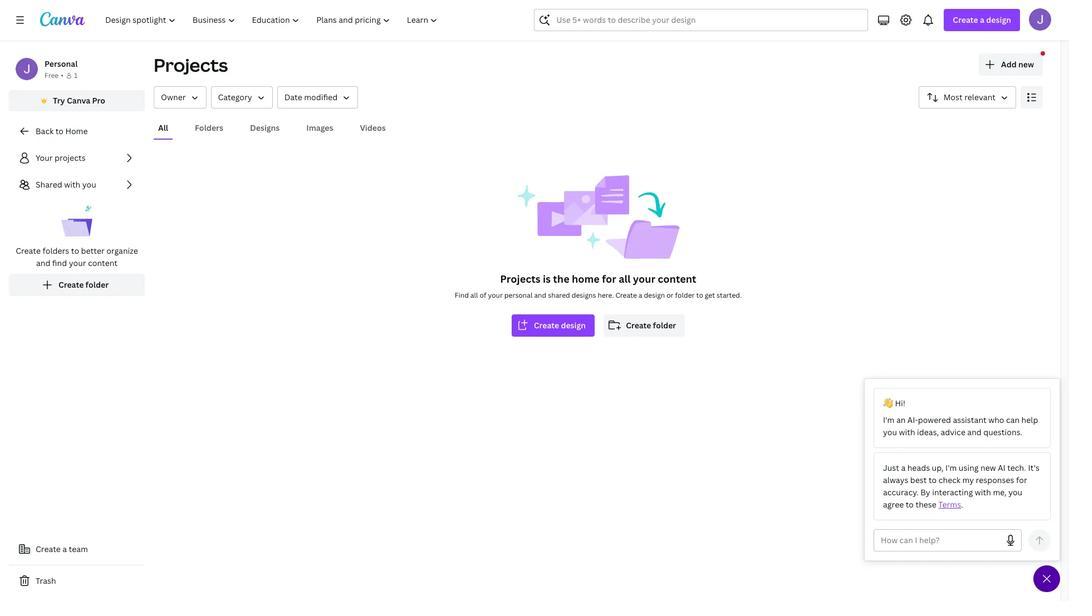 Task type: describe. For each thing, give the bounding box(es) containing it.
folder inside projects is the home for all your content find all of your personal and shared designs here. create a design or folder to get started.
[[675, 291, 695, 300]]

best
[[911, 475, 927, 486]]

to down accuracy. on the right of page
[[906, 500, 914, 510]]

content inside projects is the home for all your content find all of your personal and shared designs here. create a design or folder to get started.
[[658, 272, 697, 286]]

it's
[[1028, 463, 1040, 473]]

folders
[[43, 246, 69, 256]]

projects for projects
[[154, 53, 228, 77]]

powered
[[918, 415, 951, 426]]

help
[[1022, 415, 1039, 426]]

1
[[74, 71, 78, 80]]

videos
[[360, 123, 386, 133]]

2 vertical spatial your
[[488, 291, 503, 300]]

pro
[[92, 95, 105, 106]]

most relevant
[[944, 92, 996, 102]]

to inside projects is the home for all your content find all of your personal and shared designs here. create a design or folder to get started.
[[697, 291, 703, 300]]

create inside projects is the home for all your content find all of your personal and shared designs here. create a design or folder to get started.
[[616, 291, 637, 300]]

relevant
[[965, 92, 996, 102]]

try canva pro
[[53, 95, 105, 106]]

home
[[65, 126, 88, 136]]

these
[[916, 500, 937, 510]]

to inside "create folders to better organize and find your content"
[[71, 246, 79, 256]]

your projects link
[[9, 147, 145, 169]]

or
[[667, 291, 674, 300]]

for inside just a heads up, i'm using new ai tech. it's always best to check my responses for accuracy. by interacting with me, you agree to these
[[1017, 475, 1028, 486]]

•
[[61, 71, 63, 80]]

all button
[[154, 118, 173, 139]]

using
[[959, 463, 979, 473]]

shared with you
[[36, 179, 96, 190]]

find
[[455, 291, 469, 300]]

all
[[158, 123, 168, 133]]

create a team
[[36, 544, 88, 555]]

date modified
[[284, 92, 338, 102]]

me,
[[993, 487, 1007, 498]]

your projects
[[36, 153, 86, 163]]

owner
[[161, 92, 186, 102]]

team
[[69, 544, 88, 555]]

👋
[[883, 398, 893, 409]]

.
[[961, 500, 963, 510]]

images button
[[302, 118, 338, 139]]

and inside "create folders to better organize and find your content"
[[36, 258, 50, 268]]

you inside i'm an ai-powered assistant who can help you with ideas, advice and questions.
[[883, 427, 897, 438]]

is
[[543, 272, 551, 286]]

designs button
[[246, 118, 284, 139]]

started.
[[717, 291, 742, 300]]

terms .
[[939, 500, 963, 510]]

Owner button
[[154, 86, 206, 109]]

projects
[[55, 153, 86, 163]]

add new button
[[979, 53, 1043, 76]]

heads
[[908, 463, 930, 473]]

with inside list
[[64, 179, 80, 190]]

a for just a heads up, i'm using new ai tech. it's always best to check my responses for accuracy. by interacting with me, you agree to these
[[902, 463, 906, 473]]

folders button
[[191, 118, 228, 139]]

i'm inside just a heads up, i'm using new ai tech. it's always best to check my responses for accuracy. by interacting with me, you agree to these
[[946, 463, 957, 473]]

back
[[36, 126, 54, 136]]

Category button
[[211, 86, 273, 109]]

shared with you link
[[9, 174, 145, 196]]

personal
[[505, 291, 533, 300]]

organize
[[107, 246, 138, 256]]

hi!
[[895, 398, 906, 409]]

content inside "create folders to better organize and find your content"
[[88, 258, 118, 268]]

find
[[52, 258, 67, 268]]

better
[[81, 246, 105, 256]]

personal
[[45, 58, 78, 69]]

assistant panel dialog
[[864, 379, 1061, 561]]

and inside i'm an ai-powered assistant who can help you with ideas, advice and questions.
[[968, 427, 982, 438]]

ai
[[998, 463, 1006, 473]]

designs
[[572, 291, 596, 300]]

a inside projects is the home for all your content find all of your personal and shared designs here. create a design or folder to get started.
[[639, 291, 643, 300]]

add new
[[1002, 59, 1034, 70]]

folders
[[195, 123, 223, 133]]

0 horizontal spatial all
[[471, 291, 478, 300]]

just a heads up, i'm using new ai tech. it's always best to check my responses for accuracy. by interacting with me, you agree to these
[[883, 463, 1040, 510]]



Task type: vqa. For each thing, say whether or not it's contained in the screenshot.
'what'
no



Task type: locate. For each thing, give the bounding box(es) containing it.
images
[[307, 123, 333, 133]]

2 horizontal spatial your
[[633, 272, 656, 286]]

a inside just a heads up, i'm using new ai tech. it's always best to check my responses for accuracy. by interacting with me, you agree to these
[[902, 463, 906, 473]]

new inside just a heads up, i'm using new ai tech. it's always best to check my responses for accuracy. by interacting with me, you agree to these
[[981, 463, 996, 473]]

shared
[[36, 179, 62, 190]]

a right just
[[902, 463, 906, 473]]

0 horizontal spatial new
[[981, 463, 996, 473]]

category
[[218, 92, 252, 102]]

0 vertical spatial new
[[1019, 59, 1034, 70]]

all right the home
[[619, 272, 631, 286]]

to right back on the left
[[55, 126, 63, 136]]

of
[[480, 291, 487, 300]]

1 vertical spatial with
[[899, 427, 916, 438]]

2 vertical spatial you
[[1009, 487, 1023, 498]]

0 horizontal spatial you
[[82, 179, 96, 190]]

new right add
[[1019, 59, 1034, 70]]

who
[[989, 415, 1005, 426]]

0 horizontal spatial i'm
[[883, 415, 895, 426]]

0 horizontal spatial content
[[88, 258, 118, 268]]

2 horizontal spatial with
[[975, 487, 991, 498]]

for inside projects is the home for all your content find all of your personal and shared designs here. create a design or folder to get started.
[[602, 272, 617, 286]]

advice
[[941, 427, 966, 438]]

1 horizontal spatial with
[[899, 427, 916, 438]]

you inside just a heads up, i'm using new ai tech. it's always best to check my responses for accuracy. by interacting with me, you agree to these
[[1009, 487, 1023, 498]]

designs
[[250, 123, 280, 133]]

add
[[1002, 59, 1017, 70]]

your inside "create folders to better organize and find your content"
[[69, 258, 86, 268]]

a left team
[[63, 544, 67, 555]]

content up or
[[658, 272, 697, 286]]

back to home
[[36, 126, 88, 136]]

0 vertical spatial design
[[987, 14, 1012, 25]]

for down tech.
[[1017, 475, 1028, 486]]

2 vertical spatial with
[[975, 487, 991, 498]]

shared
[[548, 291, 570, 300]]

0 horizontal spatial design
[[561, 320, 586, 331]]

all left of
[[471, 291, 478, 300]]

1 vertical spatial you
[[883, 427, 897, 438]]

a
[[980, 14, 985, 25], [639, 291, 643, 300], [902, 463, 906, 473], [63, 544, 67, 555]]

ideas,
[[917, 427, 939, 438]]

2 horizontal spatial design
[[987, 14, 1012, 25]]

1 horizontal spatial all
[[619, 272, 631, 286]]

by
[[921, 487, 931, 498]]

and inside projects is the home for all your content find all of your personal and shared designs here. create a design or folder to get started.
[[534, 291, 547, 300]]

most
[[944, 92, 963, 102]]

assistant
[[953, 415, 987, 426]]

create folder button down find
[[9, 274, 145, 296]]

to
[[55, 126, 63, 136], [71, 246, 79, 256], [697, 291, 703, 300], [929, 475, 937, 486], [906, 500, 914, 510]]

create design
[[534, 320, 586, 331]]

0 vertical spatial with
[[64, 179, 80, 190]]

0 vertical spatial and
[[36, 258, 50, 268]]

i'm
[[883, 415, 895, 426], [946, 463, 957, 473]]

0 vertical spatial create folder button
[[9, 274, 145, 296]]

1 horizontal spatial create folder button
[[604, 315, 685, 337]]

list
[[9, 147, 145, 296]]

a left or
[[639, 291, 643, 300]]

you right the me,
[[1009, 487, 1023, 498]]

1 horizontal spatial for
[[1017, 475, 1028, 486]]

1 vertical spatial all
[[471, 291, 478, 300]]

0 vertical spatial all
[[619, 272, 631, 286]]

and down is
[[534, 291, 547, 300]]

design down designs
[[561, 320, 586, 331]]

1 vertical spatial design
[[644, 291, 665, 300]]

None search field
[[534, 9, 869, 31]]

1 vertical spatial new
[[981, 463, 996, 473]]

folder right or
[[675, 291, 695, 300]]

Search search field
[[557, 9, 846, 31]]

design
[[987, 14, 1012, 25], [644, 291, 665, 300], [561, 320, 586, 331]]

folder
[[86, 280, 109, 290], [675, 291, 695, 300], [653, 320, 676, 331]]

canva
[[67, 95, 90, 106]]

just
[[883, 463, 900, 473]]

design left jacob simon image
[[987, 14, 1012, 25]]

free
[[45, 71, 59, 80]]

agree
[[883, 500, 904, 510]]

0 vertical spatial content
[[88, 258, 118, 268]]

0 vertical spatial your
[[69, 258, 86, 268]]

1 vertical spatial i'm
[[946, 463, 957, 473]]

a for create a design
[[980, 14, 985, 25]]

projects up owner button on the top left
[[154, 53, 228, 77]]

create folder button
[[9, 274, 145, 296], [604, 315, 685, 337]]

my
[[963, 475, 974, 486]]

i'm up check
[[946, 463, 957, 473]]

home
[[572, 272, 600, 286]]

0 horizontal spatial your
[[69, 258, 86, 268]]

0 vertical spatial for
[[602, 272, 617, 286]]

trash
[[36, 576, 56, 587]]

1 vertical spatial your
[[633, 272, 656, 286]]

2 vertical spatial folder
[[653, 320, 676, 331]]

0 horizontal spatial create folder
[[58, 280, 109, 290]]

1 horizontal spatial you
[[883, 427, 897, 438]]

videos button
[[356, 118, 390, 139]]

free •
[[45, 71, 63, 80]]

and down assistant
[[968, 427, 982, 438]]

1 vertical spatial folder
[[675, 291, 695, 300]]

get
[[705, 291, 715, 300]]

always
[[883, 475, 909, 486]]

folder down or
[[653, 320, 676, 331]]

you
[[82, 179, 96, 190], [883, 427, 897, 438], [1009, 487, 1023, 498]]

1 vertical spatial create folder
[[626, 320, 676, 331]]

create folder down "create folders to better organize and find your content"
[[58, 280, 109, 290]]

i'm left an
[[883, 415, 895, 426]]

create a design
[[953, 14, 1012, 25]]

projects up "personal"
[[500, 272, 541, 286]]

1 vertical spatial projects
[[500, 272, 541, 286]]

1 horizontal spatial design
[[644, 291, 665, 300]]

a inside button
[[63, 544, 67, 555]]

to down up,
[[929, 475, 937, 486]]

1 horizontal spatial i'm
[[946, 463, 957, 473]]

ai-
[[908, 415, 918, 426]]

1 horizontal spatial content
[[658, 272, 697, 286]]

terms link
[[939, 500, 961, 510]]

create inside dropdown button
[[953, 14, 979, 25]]

all
[[619, 272, 631, 286], [471, 291, 478, 300]]

create a team button
[[9, 539, 145, 561]]

folder inside list
[[86, 280, 109, 290]]

create folders to better organize and find your content
[[16, 246, 138, 268]]

1 horizontal spatial new
[[1019, 59, 1034, 70]]

list containing your projects
[[9, 147, 145, 296]]

1 horizontal spatial create folder
[[626, 320, 676, 331]]

for up here.
[[602, 272, 617, 286]]

0 horizontal spatial and
[[36, 258, 50, 268]]

and left find
[[36, 258, 50, 268]]

back to home link
[[9, 120, 145, 143]]

0 horizontal spatial projects
[[154, 53, 228, 77]]

projects inside projects is the home for all your content find all of your personal and shared designs here. create a design or folder to get started.
[[500, 272, 541, 286]]

1 horizontal spatial your
[[488, 291, 503, 300]]

tech.
[[1008, 463, 1027, 473]]

content down better
[[88, 258, 118, 268]]

accuracy.
[[883, 487, 919, 498]]

top level navigation element
[[98, 9, 448, 31]]

with right shared
[[64, 179, 80, 190]]

create folder down or
[[626, 320, 676, 331]]

create a design button
[[944, 9, 1020, 31]]

0 vertical spatial create folder
[[58, 280, 109, 290]]

projects is the home for all your content find all of your personal and shared designs here. create a design or folder to get started.
[[455, 272, 742, 300]]

👋 hi!
[[883, 398, 906, 409]]

projects for projects is the home for all your content find all of your personal and shared designs here. create a design or folder to get started.
[[500, 272, 541, 286]]

design inside dropdown button
[[987, 14, 1012, 25]]

Sort by button
[[919, 86, 1017, 109]]

content
[[88, 258, 118, 268], [658, 272, 697, 286]]

you down an
[[883, 427, 897, 438]]

trash link
[[9, 570, 145, 593]]

1 vertical spatial create folder button
[[604, 315, 685, 337]]

the
[[553, 272, 570, 286]]

new
[[1019, 59, 1034, 70], [981, 463, 996, 473]]

with down ai-
[[899, 427, 916, 438]]

terms
[[939, 500, 961, 510]]

with left the me,
[[975, 487, 991, 498]]

interacting
[[933, 487, 973, 498]]

0 vertical spatial folder
[[86, 280, 109, 290]]

try
[[53, 95, 65, 106]]

2 vertical spatial and
[[968, 427, 982, 438]]

0 vertical spatial projects
[[154, 53, 228, 77]]

with inside i'm an ai-powered assistant who can help you with ideas, advice and questions.
[[899, 427, 916, 438]]

2 vertical spatial design
[[561, 320, 586, 331]]

folder for the bottom create folder button
[[653, 320, 676, 331]]

you down your projects link at the top
[[82, 179, 96, 190]]

0 horizontal spatial create folder button
[[9, 274, 145, 296]]

a for create a team
[[63, 544, 67, 555]]

design inside projects is the home for all your content find all of your personal and shared designs here. create a design or folder to get started.
[[644, 291, 665, 300]]

create design button
[[512, 315, 595, 337]]

1 horizontal spatial projects
[[500, 272, 541, 286]]

design inside button
[[561, 320, 586, 331]]

2 horizontal spatial and
[[968, 427, 982, 438]]

to left better
[[71, 246, 79, 256]]

responses
[[976, 475, 1015, 486]]

to left the get
[[697, 291, 703, 300]]

create folder button down or
[[604, 315, 685, 337]]

Date modified button
[[277, 86, 358, 109]]

check
[[939, 475, 961, 486]]

and
[[36, 258, 50, 268], [534, 291, 547, 300], [968, 427, 982, 438]]

up,
[[932, 463, 944, 473]]

questions.
[[984, 427, 1023, 438]]

1 vertical spatial and
[[534, 291, 547, 300]]

folder for create folder button to the left
[[86, 280, 109, 290]]

a up add new dropdown button
[[980, 14, 985, 25]]

new inside dropdown button
[[1019, 59, 1034, 70]]

Ask Canva Assistant for help text field
[[881, 530, 1000, 551]]

an
[[897, 415, 906, 426]]

date
[[284, 92, 302, 102]]

projects
[[154, 53, 228, 77], [500, 272, 541, 286]]

create folder
[[58, 280, 109, 290], [626, 320, 676, 331]]

here.
[[598, 291, 614, 300]]

folder down better
[[86, 280, 109, 290]]

jacob simon image
[[1029, 8, 1052, 31]]

with inside just a heads up, i'm using new ai tech. it's always best to check my responses for accuracy. by interacting with me, you agree to these
[[975, 487, 991, 498]]

create inside "create folders to better organize and find your content"
[[16, 246, 41, 256]]

can
[[1006, 415, 1020, 426]]

your
[[36, 153, 53, 163]]

1 vertical spatial for
[[1017, 475, 1028, 486]]

0 vertical spatial you
[[82, 179, 96, 190]]

0 horizontal spatial for
[[602, 272, 617, 286]]

i'm inside i'm an ai-powered assistant who can help you with ideas, advice and questions.
[[883, 415, 895, 426]]

i'm an ai-powered assistant who can help you with ideas, advice and questions.
[[883, 415, 1039, 438]]

modified
[[304, 92, 338, 102]]

your
[[69, 258, 86, 268], [633, 272, 656, 286], [488, 291, 503, 300]]

try canva pro button
[[9, 90, 145, 111]]

1 vertical spatial content
[[658, 272, 697, 286]]

design left or
[[644, 291, 665, 300]]

1 horizontal spatial and
[[534, 291, 547, 300]]

new left 'ai'
[[981, 463, 996, 473]]

0 horizontal spatial with
[[64, 179, 80, 190]]

2 horizontal spatial you
[[1009, 487, 1023, 498]]

0 vertical spatial i'm
[[883, 415, 895, 426]]

a inside dropdown button
[[980, 14, 985, 25]]



